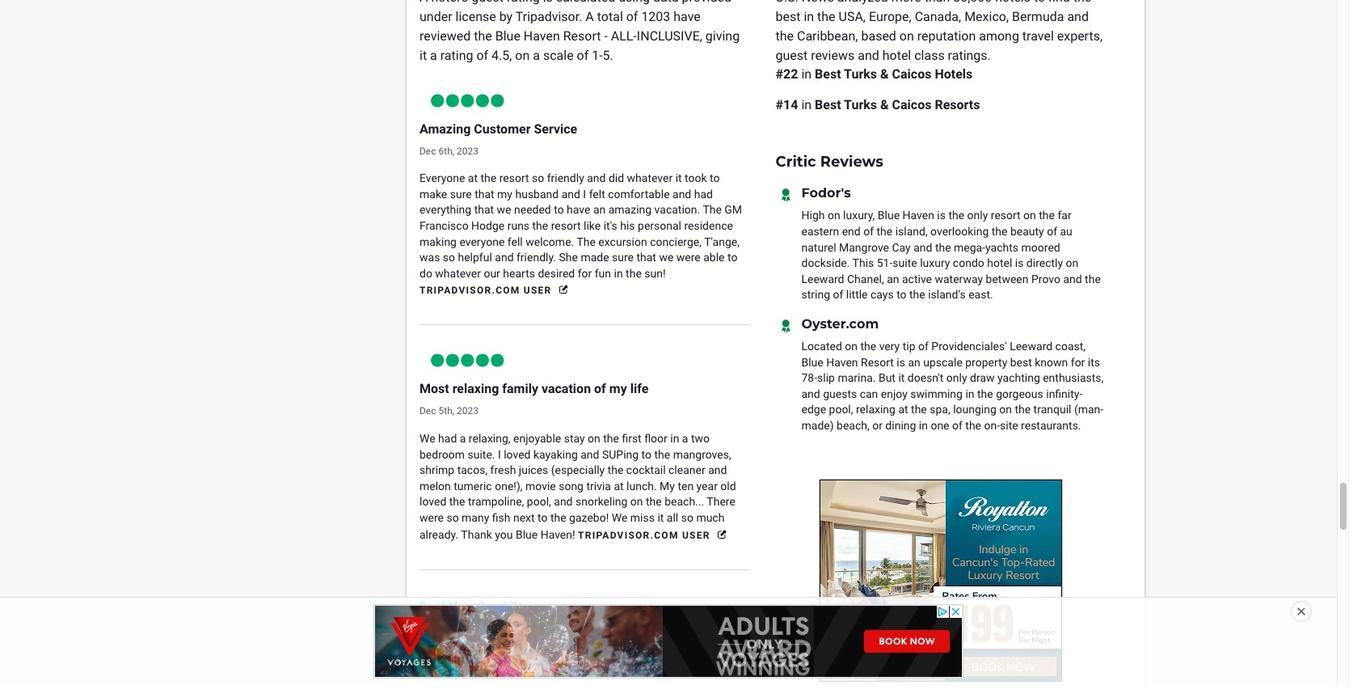 Task type: describe. For each thing, give the bounding box(es) containing it.
everything
[[420, 203, 472, 216]]

on right 4.5
[[515, 47, 530, 63]]

were inside we had a relaxing, enjoyable stay on the first floor in a two bedroom suite. i loved kayaking and suping to the mangroves, shrimp tacos, fresh juices (especially the cocktail cleaner and melon tumeric one!), movie song trivia at lunch. my ten year old loved the trampoline, pool, and snorkeling on the beach... there were so many fish next to the gazebo! we miss it all so much already. thank you blue haven!
[[420, 511, 444, 524]]

his
[[620, 219, 635, 232]]

the up miss
[[646, 495, 662, 508]]

0 horizontal spatial we
[[497, 203, 512, 216]]

the down needed
[[533, 219, 549, 232]]

or
[[873, 419, 883, 432]]

0 vertical spatial sure
[[450, 187, 472, 200]]

6th,
[[439, 145, 455, 157]]

in inside u.s. news analyzed more than 30,000 hotels to find the best in the usa, europe, canada, mexico, bermuda and the caribbean, based on reputation among travel experts, guest reviews and hotel class ratings.
[[804, 9, 814, 24]]

yachts
[[986, 241, 1019, 254]]

all
[[667, 511, 679, 524]]

stay
[[564, 432, 585, 445]]

the left far
[[1039, 209, 1055, 222]]

i inside the everyone at the resort so friendly and did whatever it took to make sure that my husband and i felt comfortable and had everything that we needed to  have an amazing vacation. the gm francisco hodge runs the resort like it's his personal residence making everyone fell welcome. the excursion concierge, t'ange, was so helpful and friendly. she made sure that we were able to do whatever our hearts desired for fun in the sun!
[[583, 187, 586, 200]]

have inside the everyone at the resort so friendly and did whatever it took to make sure that my husband and i felt comfortable and had everything that we needed to  have an amazing vacation. the gm francisco hodge runs the resort like it's his personal residence making everyone fell welcome. the excursion concierge, t'ange, was so helpful and friendly. she made sure that we were able to do whatever our hearts desired for fun in the sun!
[[567, 203, 591, 216]]

personal
[[638, 219, 682, 232]]

t'ange,
[[705, 235, 740, 248]]

on right directly
[[1066, 256, 1079, 269]]

rating inside , giving it a rating of
[[441, 47, 473, 63]]

coast,
[[1056, 340, 1086, 353]]

the down news
[[818, 9, 836, 24]]

bedroom
[[420, 448, 465, 461]]

the down active
[[910, 288, 926, 301]]

the down lounging
[[966, 419, 982, 432]]

1 vertical spatial that
[[474, 203, 494, 216]]

most
[[420, 381, 449, 397]]

5.
[[603, 47, 614, 63]]

(man-
[[1075, 403, 1104, 416]]

juices
[[519, 464, 549, 476]]

lounging
[[954, 403, 997, 416]]

reputation
[[918, 28, 976, 43]]

trivia
[[587, 479, 611, 492]]

beach...
[[665, 495, 705, 508]]

reviewed
[[420, 28, 471, 43]]

0 horizontal spatial ,
[[510, 47, 512, 63]]

beauty
[[1011, 225, 1045, 238]]

and down song
[[554, 495, 573, 508]]

under
[[420, 9, 453, 24]]

on up beauty
[[1024, 209, 1037, 222]]

she
[[559, 251, 578, 264]]

amazing
[[609, 203, 652, 216]]

0 horizontal spatial the
[[577, 235, 596, 248]]

(especially
[[551, 464, 605, 476]]

to up cocktail
[[642, 448, 652, 461]]

at inside oyster.com located on the very tip of providenciales' leeward coast, blue haven resort is an upscale property best known for its 78-slip marina. but it doesn't only draw yachting enthusiasts, and guests can enjoy swimming in the gorgeous infinity- edge pool, relaxing at the spa, lounging on the tranquil (man- made) beach, or dining in one of the on-site restaurants.
[[899, 403, 909, 416]]

east.
[[969, 288, 994, 301]]

tripadvisor.com user for amazing customer service
[[420, 285, 552, 297]]

the down u.s. at the right of page
[[776, 28, 794, 43]]

only inside the 'fodor's high on luxury, blue haven is the only resort on the far eastern end of the island, overlooking the beauty of au naturel mangrove cay and the mega-yachts moored dockside. this 51-suite luxury condo hotel is directly on leeward chanel, an active waterway between provo and the string of little cays to the island's east.'
[[968, 209, 989, 222]]

in left one
[[919, 419, 928, 432]]

vacation.
[[655, 203, 701, 216]]

fodor's
[[802, 185, 851, 201]]

of left little
[[833, 288, 844, 301]]

hotel inside the 'fodor's high on luxury, blue haven is the only resort on the far eastern end of the island, overlooking the beauty of au naturel mangrove cay and the mega-yachts moored dockside. this 51-suite luxury condo hotel is directly on leeward chanel, an active waterway between provo and the string of little cays to the island's east.'
[[988, 256, 1013, 269]]

calculated
[[556, 0, 616, 5]]

far
[[1058, 209, 1072, 222]]

the right everyone
[[481, 172, 497, 185]]

to right took
[[710, 172, 720, 185]]

miss
[[631, 511, 655, 524]]

to right needed
[[554, 203, 564, 216]]

the up cay
[[877, 225, 893, 238]]

resorts
[[935, 97, 981, 112]]

it inside , giving it a rating of
[[420, 47, 427, 63]]

to right able
[[728, 251, 738, 264]]

service
[[534, 121, 578, 136]]

at inside the everyone at the resort so friendly and did whatever it took to make sure that my husband and i felt comfortable and had everything that we needed to  have an amazing vacation. the gm francisco hodge runs the resort like it's his personal residence making everyone fell welcome. the excursion concierge, t'ange, was so helpful and friendly. she made sure that we were able to do whatever our hearts desired for fun in the sun!
[[468, 172, 478, 185]]

had inside the everyone at the resort so friendly and did whatever it took to make sure that my husband and i felt comfortable and had everything that we needed to  have an amazing vacation. the gm francisco hodge runs the resort like it's his personal residence making everyone fell welcome. the excursion concierge, t'ange, was so helpful and friendly. she made sure that we were able to do whatever our hearts desired for fun in the sun!
[[694, 187, 713, 200]]

blue down by
[[496, 28, 521, 43]]

welcome.
[[526, 235, 574, 248]]

desired
[[538, 267, 575, 280]]

spa,
[[930, 403, 951, 416]]

tip
[[903, 340, 916, 353]]

on up site on the bottom of the page
[[1000, 403, 1013, 416]]

everyone
[[420, 172, 465, 185]]

in inside the everyone at the resort so friendly and did whatever it took to make sure that my husband and i felt comfortable and had everything that we needed to  have an amazing vacation. the gm francisco hodge runs the resort like it's his personal residence making everyone fell welcome. the excursion concierge, t'ange, was so helpful and friendly. she made sure that we were able to do whatever our hearts desired for fun in the sun!
[[614, 267, 623, 280]]

luxury,
[[844, 209, 875, 222]]

end
[[842, 225, 861, 238]]

0 horizontal spatial a
[[420, 0, 428, 5]]

1 vertical spatial reviews
[[510, 599, 553, 612]]

gm
[[725, 203, 743, 216]]

by
[[500, 9, 513, 24]]

on down lunch.
[[631, 495, 643, 508]]

hearts
[[503, 267, 535, 280]]

canada,
[[915, 9, 962, 24]]

were inside the everyone at the resort so friendly and did whatever it took to make sure that my husband and i felt comfortable and had everything that we needed to  have an amazing vacation. the gm francisco hodge runs the resort like it's his personal residence making everyone fell welcome. the excursion concierge, t'ange, was so helpful and friendly. she made sure that we were able to do whatever our hearts desired for fun in the sun!
[[677, 251, 701, 264]]

blue inside we had a relaxing, enjoyable stay on the first floor in a two bedroom suite. i loved kayaking and suping to the mangroves, shrimp tacos, fresh juices (especially the cocktail cleaner and melon tumeric one!), movie song trivia at lunch. my ten year old loved the trampoline, pool, and snorkeling on the beach... there were so many fish next to the gazebo! we miss it all so much already. thank you blue haven!
[[516, 528, 538, 541]]

our
[[484, 267, 500, 280]]

the left spa,
[[911, 403, 927, 416]]

swimming
[[911, 387, 963, 400]]

of right one
[[953, 419, 963, 432]]

in right "14" at top
[[802, 97, 812, 112]]

0 horizontal spatial loved
[[420, 495, 447, 508]]

hotel inside u.s. news analyzed more than 30,000 hotels to find the best in the usa, europe, canada, mexico, bermuda and the caribbean, based on reputation among travel experts, guest reviews and hotel class ratings.
[[883, 47, 912, 63]]

caicos for resorts
[[892, 97, 932, 112]]

on right stay
[[588, 432, 601, 445]]

draw
[[971, 371, 995, 384]]

0 vertical spatial reviews
[[821, 153, 884, 171]]

oyster.com located on the very tip of providenciales' leeward coast, blue haven resort is an upscale property best known for its 78-slip marina. but it doesn't only draw yachting enthusiasts, and guests can enjoy swimming in the gorgeous infinity- edge pool, relaxing at the spa, lounging on the tranquil (man- made) beach, or dining in one of the on-site restaurants.
[[802, 316, 1104, 432]]

waterway
[[935, 272, 984, 285]]

the up luxury
[[936, 241, 952, 254]]

0 horizontal spatial resort
[[563, 28, 601, 43]]

1 vertical spatial my
[[610, 381, 627, 397]]

my
[[660, 479, 675, 492]]

in right 22 at the top right of page
[[802, 66, 812, 81]]

of inside , giving it a rating of
[[477, 47, 489, 63]]

relaxing,
[[469, 432, 511, 445]]

of right tip
[[919, 340, 929, 353]]

my inside the everyone at the resort so friendly and did whatever it took to make sure that my husband and i felt comfortable and had everything that we needed to  have an amazing vacation. the gm francisco hodge runs the resort like it's his personal residence making everyone fell welcome. the excursion concierge, t'ange, was so helpful and friendly. she made sure that we were able to do whatever our hearts desired for fun in the sun!
[[497, 187, 513, 200]]

blue inside oyster.com located on the very tip of providenciales' leeward coast, blue haven resort is an upscale property best known for its 78-slip marina. but it doesn't only draw yachting enthusiasts, and guests can enjoy swimming in the gorgeous infinity- edge pool, relaxing at the spa, lounging on the tranquil (man- made) beach, or dining in one of the on-site restaurants.
[[802, 355, 824, 368]]

the down 'tumeric'
[[449, 495, 465, 508]]

& for resorts
[[881, 97, 889, 112]]

2023 for customer
[[457, 145, 479, 157]]

0 vertical spatial we
[[420, 432, 436, 445]]

so up husband
[[532, 172, 544, 185]]

the up the yachts
[[992, 225, 1008, 238]]

trampoline,
[[468, 495, 524, 508]]

on down oyster.com
[[845, 340, 858, 353]]

1 horizontal spatial a
[[586, 9, 594, 24]]

made)
[[802, 419, 834, 432]]

on inside u.s. news analyzed more than 30,000 hotels to find the best in the usa, europe, canada, mexico, bermuda and the caribbean, based on reputation among travel experts, guest reviews and hotel class ratings.
[[900, 28, 915, 43]]

and up felt
[[587, 172, 606, 185]]

fun
[[595, 267, 611, 280]]

51-
[[877, 256, 893, 269]]

francisco
[[420, 219, 469, 232]]

so right the was
[[443, 251, 455, 264]]

class
[[915, 47, 945, 63]]

the up 'suping'
[[604, 432, 619, 445]]

the left 'very'
[[861, 340, 877, 353]]

like
[[584, 219, 601, 232]]

active
[[903, 272, 932, 285]]

its
[[1088, 355, 1101, 368]]

& for hotels
[[881, 66, 889, 81]]

able
[[704, 251, 725, 264]]

the left sun!
[[626, 267, 642, 280]]

the down 'suping'
[[608, 464, 624, 476]]

, giving it a rating of
[[420, 28, 740, 63]]

much
[[697, 511, 725, 524]]

1 horizontal spatial the
[[703, 203, 722, 216]]

one!),
[[495, 479, 523, 492]]

a left scale
[[533, 47, 540, 63]]

europe,
[[869, 9, 912, 24]]

is up "overlooking"
[[938, 209, 946, 222]]

for inside the everyone at the resort so friendly and did whatever it took to make sure that my husband and i felt comfortable and had everything that we needed to  have an amazing vacation. the gm francisco hodge runs the resort like it's his personal residence making everyone fell welcome. the excursion concierge, t'ange, was so helpful and friendly. she made sure that we were able to do whatever our hearts desired for fun in the sun!
[[578, 267, 592, 280]]

# for 22
[[776, 66, 784, 81]]

and down fell in the left top of the page
[[495, 251, 514, 264]]

-
[[604, 28, 608, 43]]

fodor's high on luxury, blue haven is the only resort on the far eastern end of the island, overlooking the beauty of au naturel mangrove cay and the mega-yachts moored dockside. this 51-suite luxury condo hotel is directly on leeward chanel, an active waterway between provo and the string of little cays to the island's east.
[[802, 185, 1101, 301]]

turks for best turks & caicos resorts
[[844, 97, 878, 112]]

and down "island,"
[[914, 241, 933, 254]]

shrimp
[[420, 464, 455, 476]]

and inside oyster.com located on the very tip of providenciales' leeward coast, blue haven resort is an upscale property best known for its 78-slip marina. but it doesn't only draw yachting enthusiasts, and guests can enjoy swimming in the gorgeous infinity- edge pool, relaxing at the spa, lounging on the tranquil (man- made) beach, or dining in one of the on-site restaurants.
[[802, 387, 821, 400]]

usa,
[[839, 9, 866, 24]]

dec for amazing customer service
[[420, 145, 436, 157]]

the right find
[[1074, 0, 1092, 5]]

1203
[[642, 9, 671, 24]]

condo
[[953, 256, 985, 269]]

for inside oyster.com located on the very tip of providenciales' leeward coast, blue haven resort is an upscale property best known for its 78-slip marina. but it doesn't only draw yachting enthusiasts, and guests can enjoy swimming in the gorgeous infinity- edge pool, relaxing at the spa, lounging on the tranquil (man- made) beach, or dining in one of the on-site restaurants.
[[1071, 355, 1086, 368]]

provided
[[682, 0, 732, 5]]

in up lounging
[[966, 387, 975, 400]]

tacos,
[[457, 464, 488, 476]]

user for amazing customer service
[[524, 285, 552, 297]]

2 vertical spatial that
[[637, 251, 657, 264]]

can
[[860, 387, 879, 400]]

amazing customer service
[[420, 121, 578, 136]]

a hotel's guest rating is calculated using data provided under license by tripadvisor. a total of
[[420, 0, 732, 24]]

0 horizontal spatial resort
[[500, 172, 529, 185]]

doesn't
[[908, 371, 944, 384]]

critic
[[776, 153, 817, 171]]

old
[[721, 479, 736, 492]]

2023 for relaxing
[[457, 405, 479, 417]]

a left two
[[682, 432, 689, 445]]

1-
[[592, 47, 603, 63]]

to right the next
[[538, 511, 548, 524]]

tripadvisor.com for most relaxing family vacation of my life
[[578, 530, 679, 541]]

and up # 22 in best turks & caicos hotels
[[858, 47, 880, 63]]

very
[[880, 340, 900, 353]]

1 vertical spatial sure
[[612, 251, 634, 264]]

and up year
[[709, 464, 727, 476]]



Task type: locate. For each thing, give the bounding box(es) containing it.
1 horizontal spatial pool,
[[829, 403, 854, 416]]

turks down # 22 in best turks & caicos hotels
[[844, 97, 878, 112]]

year
[[697, 479, 718, 492]]

but
[[879, 371, 896, 384]]

0 horizontal spatial rating
[[441, 47, 473, 63]]

2 vertical spatial haven
[[827, 355, 859, 368]]

many
[[462, 511, 490, 524]]

tripadvisor traveler rating 5 image for customer
[[420, 93, 516, 109]]

marina.
[[838, 371, 876, 384]]

you
[[495, 528, 513, 541]]

advertisement region
[[820, 480, 1062, 682], [374, 605, 963, 678]]

cays
[[871, 288, 894, 301]]

two
[[691, 432, 710, 445]]

0 vertical spatial at
[[468, 172, 478, 185]]

1 horizontal spatial we
[[612, 511, 628, 524]]

at right everyone
[[468, 172, 478, 185]]

1 dec from the top
[[420, 145, 436, 157]]

to inside the 'fodor's high on luxury, blue haven is the only resort on the far eastern end of the island, overlooking the beauty of au naturel mangrove cay and the mega-yachts moored dockside. this 51-suite luxury condo hotel is directly on leeward chanel, an active waterway between provo and the string of little cays to the island's east.'
[[897, 288, 907, 301]]

customer
[[474, 121, 531, 136]]

1 vertical spatial the
[[577, 235, 596, 248]]

au
[[1061, 225, 1073, 238]]

0 vertical spatial have
[[674, 9, 701, 24]]

leeward inside oyster.com located on the very tip of providenciales' leeward coast, blue haven resort is an upscale property best known for its 78-slip marina. but it doesn't only draw yachting enthusiasts, and guests can enjoy swimming in the gorgeous infinity- edge pool, relaxing at the spa, lounging on the tranquil (man- made) beach, or dining in one of the on-site restaurants.
[[1010, 340, 1053, 353]]

tripadvisor.com user link down our
[[420, 282, 572, 298]]

tripadvisor.com user link down miss
[[578, 526, 730, 542]]

, inside , giving it a rating of
[[700, 28, 703, 43]]

0 horizontal spatial leeward
[[802, 272, 845, 285]]

tripadvisor traveler rating 5 image for relaxing
[[420, 353, 516, 369]]

it inside oyster.com located on the very tip of providenciales' leeward coast, blue haven resort is an upscale property best known for its 78-slip marina. but it doesn't only draw yachting enthusiasts, and guests can enjoy swimming in the gorgeous infinity- edge pool, relaxing at the spa, lounging on the tranquil (man- made) beach, or dining in one of the on-site restaurants.
[[899, 371, 905, 384]]

blue up "island,"
[[878, 209, 900, 222]]

best inside oyster.com located on the very tip of providenciales' leeward coast, blue haven resort is an upscale property best known for its 78-slip marina. but it doesn't only draw yachting enthusiasts, and guests can enjoy swimming in the gorgeous infinity- edge pool, relaxing at the spa, lounging on the tranquil (man- made) beach, or dining in one of the on-site restaurants.
[[1011, 355, 1033, 368]]

of up the mangrove
[[864, 225, 874, 238]]

0 horizontal spatial my
[[497, 187, 513, 200]]

2023 right the 6th,
[[457, 145, 479, 157]]

next
[[514, 511, 535, 524]]

2 caicos from the top
[[892, 97, 932, 112]]

pool, inside oyster.com located on the very tip of providenciales' leeward coast, blue haven resort is an upscale property best known for its 78-slip marina. but it doesn't only draw yachting enthusiasts, and guests can enjoy swimming in the gorgeous infinity- edge pool, relaxing at the spa, lounging on the tranquil (man- made) beach, or dining in one of the on-site restaurants.
[[829, 403, 854, 416]]

fell
[[508, 235, 523, 248]]

best down u.s. at the right of page
[[776, 9, 801, 24]]

rating inside 'a hotel's guest rating is calculated using data provided under license by tripadvisor. a total of'
[[507, 0, 540, 5]]

the inside the have reviewed the
[[474, 28, 492, 43]]

helpful
[[458, 251, 492, 264]]

0 vertical spatial a
[[420, 0, 428, 5]]

1 vertical spatial resort
[[861, 355, 894, 368]]

and up (especially
[[581, 448, 600, 461]]

whatever
[[627, 172, 673, 185], [435, 267, 481, 280]]

2 tripadvisor traveler rating 5 image from the top
[[420, 353, 516, 369]]

0 horizontal spatial tripadvisor.com user link
[[420, 282, 572, 298]]

it inside the everyone at the resort so friendly and did whatever it took to make sure that my husband and i felt comfortable and had everything that we needed to  have an amazing vacation. the gm francisco hodge runs the resort like it's his personal residence making everyone fell welcome. the excursion concierge, t'ange, was so helpful and friendly. she made sure that we were able to do whatever our hearts desired for fun in the sun!
[[676, 172, 682, 185]]

we up runs
[[497, 203, 512, 216]]

1 horizontal spatial reviews
[[821, 153, 884, 171]]

sure
[[450, 187, 472, 200], [612, 251, 634, 264]]

1 horizontal spatial whatever
[[627, 172, 673, 185]]

caicos
[[892, 66, 932, 81], [892, 97, 932, 112]]

0 horizontal spatial at
[[468, 172, 478, 185]]

the down the floor
[[655, 448, 671, 461]]

of inside 'a hotel's guest rating is calculated using data provided under license by tripadvisor. a total of'
[[627, 9, 638, 24]]

tripadvisor.com user for most relaxing family vacation of my life
[[578, 530, 711, 541]]

inclusive
[[637, 28, 700, 43]]

did
[[609, 172, 624, 185]]

and up vacation.
[[673, 187, 692, 200]]

1 vertical spatial turks
[[844, 97, 878, 112]]

residence
[[685, 219, 733, 232]]

first
[[622, 432, 642, 445]]

1 horizontal spatial resort
[[861, 355, 894, 368]]

of down using
[[627, 9, 638, 24]]

and down friendly
[[562, 187, 581, 200]]

to
[[1034, 0, 1046, 5], [710, 172, 720, 185], [554, 203, 564, 216], [728, 251, 738, 264], [897, 288, 907, 301], [642, 448, 652, 461], [538, 511, 548, 524]]

island's
[[929, 288, 966, 301]]

2 2023 from the top
[[457, 405, 479, 417]]

moored
[[1022, 241, 1061, 254]]

tripadvisor.com down miss
[[578, 530, 679, 541]]

only
[[968, 209, 989, 222], [947, 371, 968, 384]]

1 vertical spatial whatever
[[435, 267, 481, 280]]

is down tip
[[897, 355, 906, 368]]

1 vertical spatial for
[[1071, 355, 1086, 368]]

1 horizontal spatial loved
[[504, 448, 531, 461]]

0 vertical spatial turks
[[844, 66, 878, 81]]

0 horizontal spatial guest
[[472, 0, 504, 5]]

suite.
[[468, 448, 495, 461]]

1 vertical spatial we
[[659, 251, 674, 264]]

an down tip
[[909, 355, 921, 368]]

1 vertical spatial &
[[881, 97, 889, 112]]

, left giving
[[700, 28, 703, 43]]

sun!
[[645, 267, 666, 280]]

2023 right 5th,
[[457, 405, 479, 417]]

0 vertical spatial tripadvisor.com user
[[420, 285, 552, 297]]

blue down the next
[[516, 528, 538, 541]]

1 vertical spatial were
[[420, 511, 444, 524]]

sure down excursion
[[612, 251, 634, 264]]

it inside we had a relaxing, enjoyable stay on the first floor in a two bedroom suite. i loved kayaking and suping to the mangroves, shrimp tacos, fresh juices (especially the cocktail cleaner and melon tumeric one!), movie song trivia at lunch. my ten year old loved the trampoline, pool, and snorkeling on the beach... there were so many fish next to the gazebo! we miss it all so much already. thank you blue haven!
[[658, 511, 664, 524]]

0 vertical spatial tripadvisor.com user link
[[420, 282, 572, 298]]

1 horizontal spatial resort
[[551, 219, 581, 232]]

and right provo
[[1064, 272, 1083, 285]]

0 vertical spatial whatever
[[627, 172, 673, 185]]

turks for best turks & caicos hotels
[[844, 66, 878, 81]]

1 best from the top
[[815, 66, 842, 81]]

it's
[[604, 219, 618, 232]]

among
[[980, 28, 1020, 43]]

1 horizontal spatial were
[[677, 251, 701, 264]]

1 horizontal spatial for
[[1071, 355, 1086, 368]]

blue haven resort - all-inclusive
[[496, 28, 700, 43]]

5th,
[[439, 405, 455, 417]]

0 vertical spatial 2023
[[457, 145, 479, 157]]

in
[[804, 9, 814, 24], [802, 66, 812, 81], [802, 97, 812, 112], [614, 267, 623, 280], [966, 387, 975, 400], [919, 419, 928, 432], [671, 432, 680, 445]]

leeward up the known on the bottom right of the page
[[1010, 340, 1053, 353]]

hotel's
[[431, 0, 469, 5]]

a up bedroom
[[460, 432, 466, 445]]

dec left 5th,
[[420, 405, 436, 417]]

best inside u.s. news analyzed more than 30,000 hotels to find the best in the usa, europe, canada, mexico, bermuda and the caribbean, based on reputation among travel experts, guest reviews and hotel class ratings.
[[776, 9, 801, 24]]

so up already.
[[447, 511, 459, 524]]

reviews up fodor's
[[821, 153, 884, 171]]

1 horizontal spatial user
[[682, 530, 711, 541]]

floor
[[645, 432, 668, 445]]

only up "overlooking"
[[968, 209, 989, 222]]

0 vertical spatial tripadvisor traveler rating 5 image
[[420, 93, 516, 109]]

leeward inside the 'fodor's high on luxury, blue haven is the only resort on the far eastern end of the island, overlooking the beauty of au naturel mangrove cay and the mega-yachts moored dockside. this 51-suite luxury condo hotel is directly on leeward chanel, an active waterway between provo and the string of little cays to the island's east.'
[[802, 272, 845, 285]]

the down like
[[577, 235, 596, 248]]

resort up but
[[861, 355, 894, 368]]

0 vertical spatial i
[[583, 187, 586, 200]]

at inside we had a relaxing, enjoyable stay on the first floor in a two bedroom suite. i loved kayaking and suping to the mangroves, shrimp tacos, fresh juices (especially the cocktail cleaner and melon tumeric one!), movie song trivia at lunch. my ten year old loved the trampoline, pool, and snorkeling on the beach... there were so many fish next to the gazebo! we miss it all so much already. thank you blue haven!
[[614, 479, 624, 492]]

2 best from the top
[[815, 97, 842, 112]]

an inside oyster.com located on the very tip of providenciales' leeward coast, blue haven resort is an upscale property best known for its 78-slip marina. but it doesn't only draw yachting enthusiasts, and guests can enjoy swimming in the gorgeous infinity- edge pool, relaxing at the spa, lounging on the tranquil (man- made) beach, or dining in one of the on-site restaurants.
[[909, 355, 921, 368]]

1 horizontal spatial we
[[659, 251, 674, 264]]

0 vertical spatial had
[[694, 187, 713, 200]]

guest up license
[[472, 0, 504, 5]]

0 vertical spatial for
[[578, 267, 592, 280]]

vacation
[[542, 381, 591, 397]]

caicos for hotels
[[892, 66, 932, 81]]

2 turks from the top
[[844, 97, 878, 112]]

of left 1-
[[577, 47, 589, 63]]

tripadvisor.com user link for most relaxing family vacation of my life
[[578, 526, 730, 542]]

caicos down class
[[892, 66, 932, 81]]

0 horizontal spatial user
[[524, 285, 552, 297]]

and down 78- on the right bottom
[[802, 387, 821, 400]]

& up # 14 in best turks & caicos resorts
[[881, 66, 889, 81]]

felt
[[589, 187, 606, 200]]

an inside the everyone at the resort so friendly and did whatever it took to make sure that my husband and i felt comfortable and had everything that we needed to  have an amazing vacation. the gm francisco hodge runs the resort like it's his personal residence making everyone fell welcome. the excursion concierge, t'ange, was so helpful and friendly. she made sure that we were able to do whatever our hearts desired for fun in the sun!
[[594, 203, 606, 216]]

lunch.
[[627, 479, 657, 492]]

1 vertical spatial tripadvisor.com user link
[[578, 526, 730, 542]]

dec
[[420, 145, 436, 157], [420, 405, 436, 417]]

of
[[627, 9, 638, 24], [477, 47, 489, 63], [577, 47, 589, 63], [864, 225, 874, 238], [1047, 225, 1058, 238], [833, 288, 844, 301], [919, 340, 929, 353], [594, 381, 606, 397], [953, 419, 963, 432]]

2 horizontal spatial haven
[[903, 209, 935, 222]]

1 vertical spatial an
[[887, 272, 900, 285]]

# 22 in best turks & caicos hotels
[[776, 66, 973, 81]]

haven inside the 'fodor's high on luxury, blue haven is the only resort on the far eastern end of the island, overlooking the beauty of au naturel mangrove cay and the mega-yachts moored dockside. this 51-suite luxury condo hotel is directly on leeward chanel, an active waterway between provo and the string of little cays to the island's east.'
[[903, 209, 935, 222]]

song
[[559, 479, 584, 492]]

mangroves,
[[673, 448, 732, 461]]

0 vertical spatial loved
[[504, 448, 531, 461]]

i up fresh
[[498, 448, 501, 461]]

caicos left resorts
[[892, 97, 932, 112]]

1 caicos from the top
[[892, 66, 932, 81]]

scale
[[543, 47, 574, 63]]

0 vertical spatial the
[[703, 203, 722, 216]]

4.5
[[492, 47, 510, 63]]

have up like
[[567, 203, 591, 216]]

1 & from the top
[[881, 66, 889, 81]]

0 vertical spatial &
[[881, 66, 889, 81]]

oyster.com
[[802, 316, 879, 332]]

best down reviews
[[815, 66, 842, 81]]

0 vertical spatial relaxing
[[453, 381, 499, 397]]

2 horizontal spatial an
[[909, 355, 921, 368]]

resort inside the 'fodor's high on luxury, blue haven is the only resort on the far eastern end of the island, overlooking the beauty of au naturel mangrove cay and the mega-yachts moored dockside. this 51-suite luxury condo hotel is directly on leeward chanel, an active waterway between provo and the string of little cays to the island's east.'
[[991, 209, 1021, 222]]

luxury
[[920, 256, 951, 269]]

already.
[[420, 528, 459, 541]]

tripadvisor traveler rating 5 image up amazing
[[420, 93, 516, 109]]

& down # 22 in best turks & caicos hotels
[[881, 97, 889, 112]]

1 horizontal spatial sure
[[612, 251, 634, 264]]

a
[[430, 47, 437, 63], [533, 47, 540, 63], [460, 432, 466, 445], [682, 432, 689, 445]]

0 horizontal spatial hotel
[[883, 47, 912, 63]]

we had a relaxing, enjoyable stay on the first floor in a two bedroom suite. i loved kayaking and suping to the mangroves, shrimp tacos, fresh juices (especially the cocktail cleaner and melon tumeric one!), movie song trivia at lunch. my ten year old loved the trampoline, pool, and snorkeling on the beach... there were so many fish next to the gazebo! we miss it all so much already. thank you blue haven!
[[420, 432, 736, 541]]

1 2023 from the top
[[457, 145, 479, 157]]

1 vertical spatial we
[[612, 511, 628, 524]]

1 horizontal spatial had
[[694, 187, 713, 200]]

tripadvisor.com for amazing customer service
[[420, 285, 520, 297]]

a down reviewed
[[430, 47, 437, 63]]

2 horizontal spatial at
[[899, 403, 909, 416]]

user down hearts
[[524, 285, 552, 297]]

for left its
[[1071, 355, 1086, 368]]

0 vertical spatial only
[[968, 209, 989, 222]]

experts,
[[1058, 28, 1103, 43]]

in right the floor
[[671, 432, 680, 445]]

have inside the have reviewed the
[[674, 9, 701, 24]]

pool, inside we had a relaxing, enjoyable stay on the first floor in a two bedroom suite. i loved kayaking and suping to the mangroves, shrimp tacos, fresh juices (especially the cocktail cleaner and melon tumeric one!), movie song trivia at lunch. my ten year old loved the trampoline, pool, and snorkeling on the beach... there were so many fish next to the gazebo! we miss it all so much already. thank you blue haven!
[[527, 495, 551, 508]]

based
[[862, 28, 897, 43]]

0 horizontal spatial for
[[578, 267, 592, 280]]

0 vertical spatial my
[[497, 187, 513, 200]]

0 vertical spatial that
[[475, 187, 495, 200]]

rating up by
[[507, 0, 540, 5]]

best right "14" at top
[[815, 97, 842, 112]]

guest inside u.s. news analyzed more than 30,000 hotels to find the best in the usa, europe, canada, mexico, bermuda and the caribbean, based on reputation among travel experts, guest reviews and hotel class ratings.
[[776, 47, 808, 63]]

haven inside oyster.com located on the very tip of providenciales' leeward coast, blue haven resort is an upscale property best known for its 78-slip marina. but it doesn't only draw yachting enthusiasts, and guests can enjoy swimming in the gorgeous infinity- edge pool, relaxing at the spa, lounging on the tranquil (man- made) beach, or dining in one of the on-site restaurants.
[[827, 355, 859, 368]]

1 horizontal spatial tripadvisor.com user link
[[578, 526, 730, 542]]

guest inside 'a hotel's guest rating is calculated using data provided under license by tripadvisor. a total of'
[[472, 0, 504, 5]]

on-
[[985, 419, 1000, 432]]

on
[[900, 28, 915, 43], [515, 47, 530, 63], [828, 209, 841, 222], [1024, 209, 1037, 222], [1066, 256, 1079, 269], [845, 340, 858, 353], [1000, 403, 1013, 416], [588, 432, 601, 445], [631, 495, 643, 508]]

0 vertical spatial hotel
[[883, 47, 912, 63]]

bermuda
[[1013, 9, 1065, 24]]

1 turks from the top
[[844, 66, 878, 81]]

the down gorgeous
[[1015, 403, 1031, 416]]

of left the "au"
[[1047, 225, 1058, 238]]

is inside oyster.com located on the very tip of providenciales' leeward coast, blue haven resort is an upscale property best known for its 78-slip marina. but it doesn't only draw yachting enthusiasts, and guests can enjoy swimming in the gorgeous infinity- edge pool, relaxing at the spa, lounging on the tranquil (man- made) beach, or dining in one of the on-site restaurants.
[[897, 355, 906, 368]]

1 horizontal spatial have
[[674, 9, 701, 24]]

the down "draw"
[[978, 387, 994, 400]]

1 vertical spatial have
[[567, 203, 591, 216]]

we down concierge,
[[659, 251, 674, 264]]

tripadvisor.com user down miss
[[578, 530, 711, 541]]

dec 5th, 2023
[[420, 405, 479, 417]]

0 horizontal spatial have
[[567, 203, 591, 216]]

1 vertical spatial user
[[682, 530, 711, 541]]

friendly.
[[517, 251, 556, 264]]

only inside oyster.com located on the very tip of providenciales' leeward coast, blue haven resort is an upscale property best known for its 78-slip marina. but it doesn't only draw yachting enthusiasts, and guests can enjoy swimming in the gorgeous infinity- edge pool, relaxing at the spa, lounging on the tranquil (man- made) beach, or dining in one of the on-site restaurants.
[[947, 371, 968, 384]]

have reviewed the
[[420, 9, 701, 43]]

on right high
[[828, 209, 841, 222]]

for left the fun
[[578, 267, 592, 280]]

0 vertical spatial ,
[[700, 28, 703, 43]]

1 horizontal spatial at
[[614, 479, 624, 492]]

is up tripadvisor. at the left of the page
[[543, 0, 553, 5]]

0 horizontal spatial tripadvisor.com user
[[420, 285, 552, 297]]

best for best turks & caicos resorts
[[815, 97, 842, 112]]

2 # from the top
[[776, 97, 784, 112]]

cleaner
[[669, 464, 706, 476]]

haven up marina.
[[827, 355, 859, 368]]

# for 14
[[776, 97, 784, 112]]

1 vertical spatial had
[[438, 432, 457, 445]]

0 vertical spatial dec
[[420, 145, 436, 157]]

resort inside oyster.com located on the very tip of providenciales' leeward coast, blue haven resort is an upscale property best known for its 78-slip marina. but it doesn't only draw yachting enthusiasts, and guests can enjoy swimming in the gorgeous infinity- edge pool, relaxing at the spa, lounging on the tranquil (man- made) beach, or dining in one of the on-site restaurants.
[[861, 355, 894, 368]]

2 vertical spatial an
[[909, 355, 921, 368]]

1 vertical spatial 2023
[[457, 405, 479, 417]]

at up dining
[[899, 403, 909, 416]]

0 vertical spatial #
[[776, 66, 784, 81]]

haven!
[[541, 528, 576, 541]]

hotels
[[996, 0, 1031, 5]]

1 vertical spatial best
[[815, 97, 842, 112]]

0 horizontal spatial best
[[776, 9, 801, 24]]

of right vacation
[[594, 381, 606, 397]]

1 vertical spatial rating
[[441, 47, 473, 63]]

it down reviewed
[[420, 47, 427, 63]]

that
[[475, 187, 495, 200], [474, 203, 494, 216], [637, 251, 657, 264]]

0 vertical spatial were
[[677, 251, 701, 264]]

fish
[[492, 511, 511, 524]]

everyone at the resort so friendly and did whatever it took to make sure that my husband and i felt comfortable and had everything that we needed to  have an amazing vacation. the gm francisco hodge runs the resort like it's his personal residence making everyone fell welcome. the excursion concierge, t'ange, was so helpful and friendly. she made sure that we were able to do whatever our hearts desired for fun in the sun!
[[420, 172, 743, 280]]

1 vertical spatial tripadvisor.com user
[[578, 530, 711, 541]]

provo
[[1032, 272, 1061, 285]]

0 vertical spatial an
[[594, 203, 606, 216]]

were up already.
[[420, 511, 444, 524]]

so right all
[[682, 511, 694, 524]]

0 vertical spatial haven
[[524, 28, 560, 43]]

the up haven!
[[551, 511, 567, 524]]

the up "overlooking"
[[949, 209, 965, 222]]

sure up everything
[[450, 187, 472, 200]]

than
[[925, 0, 950, 5]]

had inside we had a relaxing, enjoyable stay on the first floor in a two bedroom suite. i loved kayaking and suping to the mangroves, shrimp tacos, fresh juices (especially the cocktail cleaner and melon tumeric one!), movie song trivia at lunch. my ten year old loved the trampoline, pool, and snorkeling on the beach... there were so many fish next to the gazebo! we miss it all so much already. thank you blue haven!
[[438, 432, 457, 445]]

mega-
[[954, 241, 986, 254]]

pool,
[[829, 403, 854, 416], [527, 495, 551, 508]]

in right the fun
[[614, 267, 623, 280]]

only down upscale
[[947, 371, 968, 384]]

dec for most relaxing family vacation of my life
[[420, 405, 436, 417]]

directly
[[1027, 256, 1064, 269]]

tripadvisor.com user link for amazing customer service
[[420, 282, 572, 298]]

a inside , giving it a rating of
[[430, 47, 437, 63]]

caribbean,
[[797, 28, 858, 43]]

0 vertical spatial best
[[776, 9, 801, 24]]

2 dec from the top
[[420, 405, 436, 417]]

1 vertical spatial best
[[1011, 355, 1033, 368]]

guest
[[478, 599, 507, 612]]

to inside u.s. news analyzed more than 30,000 hotels to find the best in the usa, europe, canada, mexico, bermuda and the caribbean, based on reputation among travel experts, guest reviews and hotel class ratings.
[[1034, 0, 1046, 5]]

i left felt
[[583, 187, 586, 200]]

hotel down the yachts
[[988, 256, 1013, 269]]

gazebo!
[[569, 511, 609, 524]]

1 vertical spatial guest
[[776, 47, 808, 63]]

read more guest reviews link
[[420, 599, 561, 612]]

everyone
[[460, 235, 505, 248]]

1 vertical spatial i
[[498, 448, 501, 461]]

user
[[524, 285, 552, 297], [682, 530, 711, 541]]

comfortable
[[608, 187, 670, 200]]

0 vertical spatial leeward
[[802, 272, 845, 285]]

0 vertical spatial we
[[497, 203, 512, 216]]

best
[[815, 66, 842, 81], [815, 97, 842, 112]]

more
[[892, 0, 922, 5]]

1 horizontal spatial haven
[[827, 355, 859, 368]]

haven
[[524, 28, 560, 43], [903, 209, 935, 222], [827, 355, 859, 368]]

had up bedroom
[[438, 432, 457, 445]]

1 tripadvisor traveler rating 5 image from the top
[[420, 93, 516, 109]]

high
[[802, 209, 825, 222]]

best up yachting at the bottom of page
[[1011, 355, 1033, 368]]

2 & from the top
[[881, 97, 889, 112]]

1 # from the top
[[776, 66, 784, 81]]

whatever up comfortable
[[627, 172, 673, 185]]

1 vertical spatial relaxing
[[856, 403, 896, 416]]

the right provo
[[1085, 272, 1101, 285]]

friendly
[[547, 172, 585, 185]]

, down by
[[510, 47, 512, 63]]

0 vertical spatial best
[[815, 66, 842, 81]]

# down 22 at the top right of page
[[776, 97, 784, 112]]

it
[[420, 47, 427, 63], [676, 172, 682, 185], [899, 371, 905, 384], [658, 511, 664, 524]]

1 vertical spatial tripadvisor traveler rating 5 image
[[420, 353, 516, 369]]

amazing
[[420, 121, 471, 136]]

an inside the 'fodor's high on luxury, blue haven is the only resort on the far eastern end of the island, overlooking the beauty of au naturel mangrove cay and the mega-yachts moored dockside. this 51-suite luxury condo hotel is directly on leeward chanel, an active waterway between provo and the string of little cays to the island's east.'
[[887, 272, 900, 285]]

1 vertical spatial hotel
[[988, 256, 1013, 269]]

u.s. news analyzed more than 30,000 hotels to find the best in the usa, europe, canada, mexico, bermuda and the caribbean, based on reputation among travel experts, guest reviews and hotel class ratings.
[[776, 0, 1103, 63]]

to right cays
[[897, 288, 907, 301]]

and up experts, at the right of the page
[[1068, 9, 1089, 24]]

we left miss
[[612, 511, 628, 524]]

turks
[[844, 66, 878, 81], [844, 97, 878, 112]]

an down felt
[[594, 203, 606, 216]]

tripadvisor traveler rating 5 image
[[420, 93, 516, 109], [420, 353, 516, 369]]

relaxing inside oyster.com located on the very tip of providenciales' leeward coast, blue haven resort is an upscale property best known for its 78-slip marina. but it doesn't only draw yachting enthusiasts, and guests can enjoy swimming in the gorgeous infinity- edge pool, relaxing at the spa, lounging on the tranquil (man- made) beach, or dining in one of the on-site restaurants.
[[856, 403, 896, 416]]

user for most relaxing family vacation of my life
[[682, 530, 711, 541]]

0 vertical spatial pool,
[[829, 403, 854, 416]]

hodge
[[472, 219, 505, 232]]

blue inside the 'fodor's high on luxury, blue haven is the only resort on the far eastern end of the island, overlooking the beauty of au naturel mangrove cay and the mega-yachts moored dockside. this 51-suite luxury condo hotel is directly on leeward chanel, an active waterway between provo and the string of little cays to the island's east.'
[[878, 209, 900, 222]]

is inside 'a hotel's guest rating is calculated using data provided under license by tripadvisor. a total of'
[[543, 0, 553, 5]]

had down took
[[694, 187, 713, 200]]

making
[[420, 235, 457, 248]]

we up bedroom
[[420, 432, 436, 445]]

in inside we had a relaxing, enjoyable stay on the first floor in a two bedroom suite. i loved kayaking and suping to the mangroves, shrimp tacos, fresh juices (especially the cocktail cleaner and melon tumeric one!), movie song trivia at lunch. my ten year old loved the trampoline, pool, and snorkeling on the beach... there were so many fish next to the gazebo! we miss it all so much already. thank you blue haven!
[[671, 432, 680, 445]]

# up "14" at top
[[776, 66, 784, 81]]

best for best turks & caicos hotels
[[815, 66, 842, 81]]

i inside we had a relaxing, enjoyable stay on the first floor in a two bedroom suite. i loved kayaking and suping to the mangroves, shrimp tacos, fresh juices (especially the cocktail cleaner and melon tumeric one!), movie song trivia at lunch. my ten year old loved the trampoline, pool, and snorkeling on the beach... there were so many fish next to the gazebo! we miss it all so much already. thank you blue haven!
[[498, 448, 501, 461]]

1 vertical spatial haven
[[903, 209, 935, 222]]

is up between
[[1016, 256, 1024, 269]]



Task type: vqa. For each thing, say whether or not it's contained in the screenshot.
ON within the U.S. News analyzed more than 30,000 hotels to find the best in the USA, Europe, Canada, Mexico, Bermuda and the Caribbean, based on reputation among travel experts, guest reviews and hotel class ratings.
yes



